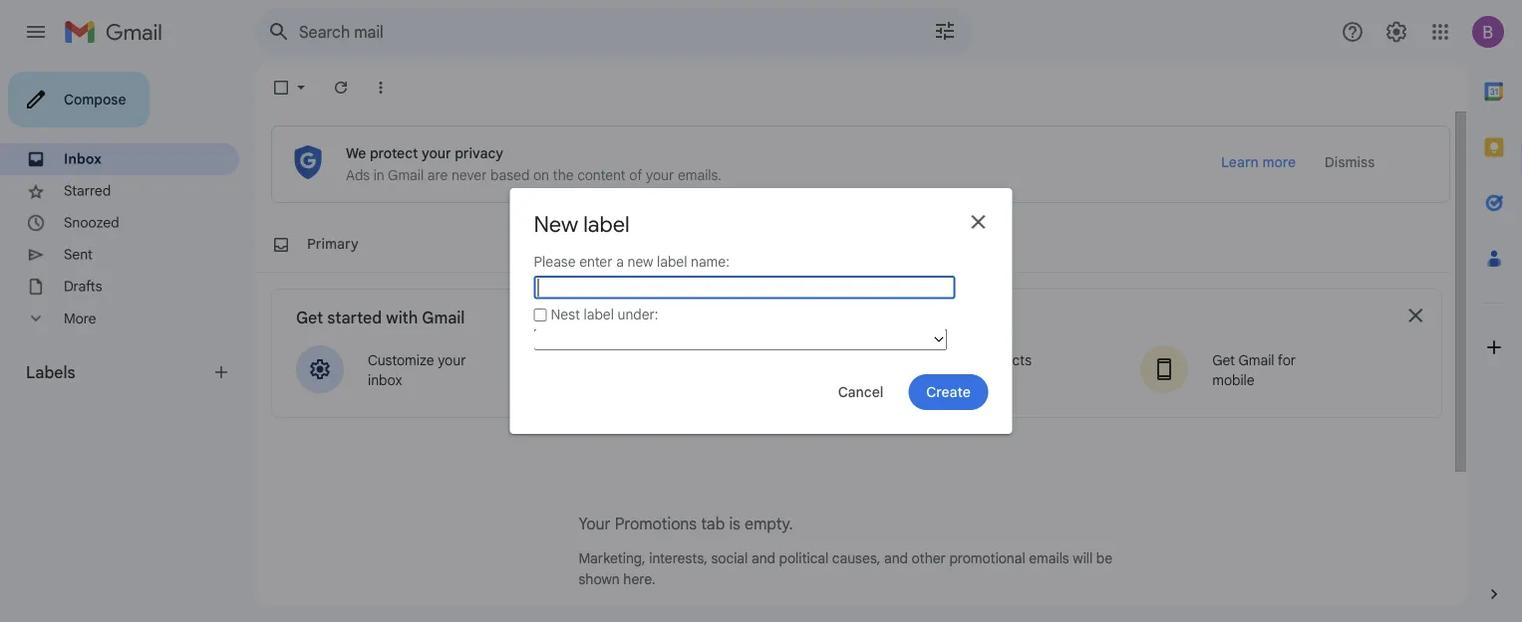 Task type: vqa. For each thing, say whether or not it's contained in the screenshot.
Search mail Icon
yes



Task type: locate. For each thing, give the bounding box(es) containing it.
0 vertical spatial gmail
[[388, 167, 424, 184]]

tab
[[701, 515, 725, 535]]

None search field
[[255, 8, 973, 56]]

label
[[583, 210, 630, 238], [657, 253, 687, 271], [584, 306, 614, 324]]

main content
[[255, 112, 1450, 623]]

compose
[[64, 91, 126, 108]]

label right new
[[657, 253, 687, 271]]

new
[[534, 210, 578, 238]]

label up enter
[[583, 210, 630, 238]]

advanced search options image
[[925, 11, 965, 51]]

and left other
[[884, 551, 908, 568]]

nest
[[551, 306, 580, 324]]

primary
[[307, 236, 359, 253]]

drafts link
[[64, 278, 102, 296]]

gmail
[[388, 167, 424, 184], [422, 308, 465, 328], [1238, 352, 1274, 370]]

promotional
[[949, 551, 1025, 568]]

gmail down protect
[[388, 167, 424, 184]]

1 horizontal spatial and
[[884, 551, 908, 568]]

label right the nest
[[584, 306, 614, 324]]

new label
[[534, 210, 630, 238]]

0 vertical spatial get
[[296, 308, 323, 328]]

never
[[451, 167, 487, 184]]

0 horizontal spatial get
[[296, 308, 323, 328]]

shown
[[579, 572, 620, 589]]

content
[[577, 167, 626, 184]]

Please enter a new label name: field
[[534, 276, 955, 300]]

tab list
[[1466, 64, 1522, 551], [255, 217, 1450, 273]]

import contacts and mail
[[931, 352, 1032, 390]]

gmail left for
[[1238, 352, 1274, 370]]

and
[[931, 372, 955, 390], [751, 551, 775, 568], [884, 551, 908, 568]]

labels navigation
[[0, 64, 255, 623]]

here.
[[623, 572, 656, 589]]

label for new label
[[583, 210, 630, 238]]

1 horizontal spatial tab list
[[1466, 64, 1522, 551]]

1 vertical spatial get
[[1212, 352, 1235, 370]]

gmail right with
[[422, 308, 465, 328]]

more button
[[0, 303, 239, 335]]

0 vertical spatial promotions
[[559, 236, 634, 253]]

get for get started with gmail
[[296, 308, 323, 328]]

main menu image
[[24, 20, 48, 44]]

promotions
[[559, 236, 634, 253], [615, 515, 697, 535]]

started
[[327, 308, 382, 328]]

your right customize
[[438, 352, 466, 370]]

2 vertical spatial gmail
[[1238, 352, 1274, 370]]

get left started
[[296, 308, 323, 328]]

customize your inbox
[[368, 352, 466, 390]]

2 vertical spatial label
[[584, 306, 614, 324]]

protect
[[370, 145, 418, 162]]

0 horizontal spatial tab list
[[255, 217, 1450, 273]]

the
[[553, 167, 574, 184]]

social
[[711, 551, 748, 568]]

your up are
[[422, 145, 451, 162]]

based
[[490, 167, 530, 184]]

settings image
[[1384, 20, 1408, 44]]

marketing,
[[579, 551, 646, 568]]

get inside the get gmail for mobile
[[1212, 352, 1235, 370]]

new
[[627, 253, 653, 271]]

1 horizontal spatial get
[[1212, 352, 1235, 370]]

promotions tab
[[507, 217, 759, 273]]

inbox link
[[64, 151, 102, 168]]

1 vertical spatial gmail
[[422, 308, 465, 328]]

get for get gmail for mobile
[[1212, 352, 1235, 370]]

please enter a new label name:
[[534, 253, 729, 271]]

sent
[[64, 246, 93, 264]]

mail
[[958, 372, 984, 390]]

0 vertical spatial label
[[583, 210, 630, 238]]

name:
[[691, 253, 729, 271]]

get
[[296, 308, 323, 328], [1212, 352, 1235, 370]]

2 vertical spatial your
[[438, 352, 466, 370]]

enter
[[579, 253, 613, 271]]

contacts
[[976, 352, 1032, 370]]

1 vertical spatial your
[[646, 167, 674, 184]]

empty.
[[745, 515, 793, 535]]

labels
[[26, 363, 75, 383]]

your
[[422, 145, 451, 162], [646, 167, 674, 184], [438, 352, 466, 370]]

get up mobile
[[1212, 352, 1235, 370]]

create
[[926, 384, 971, 401]]

snoozed
[[64, 214, 119, 232]]

primary tab
[[255, 217, 505, 273]]

1 vertical spatial label
[[657, 253, 687, 271]]

are
[[427, 167, 448, 184]]

your right of
[[646, 167, 674, 184]]

emails
[[1029, 551, 1069, 568]]

in
[[373, 167, 385, 184]]

starred
[[64, 182, 111, 200]]

create button
[[909, 375, 988, 410]]

refresh image
[[331, 78, 351, 98]]

gmail inside we protect your privacy ads in gmail are never based on the content of your emails.
[[388, 167, 424, 184]]

and right social
[[751, 551, 775, 568]]

emails.
[[678, 167, 722, 184]]

2 horizontal spatial and
[[931, 372, 955, 390]]

gmail image
[[64, 12, 172, 52]]

and down import at bottom right
[[931, 372, 955, 390]]



Task type: describe. For each thing, give the bounding box(es) containing it.
of
[[629, 167, 642, 184]]

we protect your privacy ads in gmail are never based on the content of your emails.
[[346, 145, 722, 184]]

political
[[779, 551, 829, 568]]

search mail image
[[261, 14, 297, 50]]

interests,
[[649, 551, 708, 568]]

inbox
[[368, 372, 402, 390]]

with
[[386, 308, 418, 328]]

marketing, interests, social and political causes, and other promotional emails will be shown here.
[[579, 551, 1113, 589]]

gmail inside the get gmail for mobile
[[1238, 352, 1274, 370]]

0 vertical spatial your
[[422, 145, 451, 162]]

cancel button
[[821, 375, 901, 410]]

new label alert dialog
[[510, 188, 1012, 434]]

Nest label under: checkbox
[[534, 309, 547, 322]]

will
[[1073, 551, 1093, 568]]

ads
[[346, 167, 370, 184]]

customize
[[368, 352, 434, 370]]

we
[[346, 145, 366, 162]]

please
[[534, 253, 576, 271]]

a
[[616, 253, 624, 271]]

cancel
[[838, 384, 883, 401]]

on
[[533, 167, 549, 184]]

causes,
[[832, 551, 880, 568]]

get started with gmail
[[296, 308, 465, 328]]

for
[[1278, 352, 1296, 370]]

inbox
[[64, 151, 102, 168]]

sent link
[[64, 246, 93, 264]]

more
[[64, 310, 96, 328]]

tab list containing primary
[[255, 217, 1450, 273]]

your
[[579, 515, 611, 535]]

is
[[729, 515, 740, 535]]

get gmail for mobile
[[1212, 352, 1296, 390]]

mobile
[[1212, 372, 1255, 390]]

main content containing get started with gmail
[[255, 112, 1450, 623]]

1 vertical spatial promotions
[[615, 515, 697, 535]]

import
[[931, 352, 973, 370]]

snoozed link
[[64, 214, 119, 232]]

your inside the customize your inbox
[[438, 352, 466, 370]]

other
[[912, 551, 946, 568]]

your promotions tab is empty.
[[579, 515, 793, 535]]

drafts
[[64, 278, 102, 296]]

nest label under:
[[551, 306, 658, 324]]

inbox tip region
[[271, 126, 1450, 203]]

new label heading
[[534, 210, 630, 238]]

be
[[1096, 551, 1113, 568]]

under:
[[617, 306, 658, 324]]

promotions inside tab
[[559, 236, 634, 253]]

privacy
[[455, 145, 503, 162]]

0 horizontal spatial and
[[751, 551, 775, 568]]

compose button
[[8, 72, 150, 128]]

starred link
[[64, 182, 111, 200]]

labels heading
[[26, 363, 211, 383]]

and inside "import contacts and mail"
[[931, 372, 955, 390]]

label for nest label under:
[[584, 306, 614, 324]]



